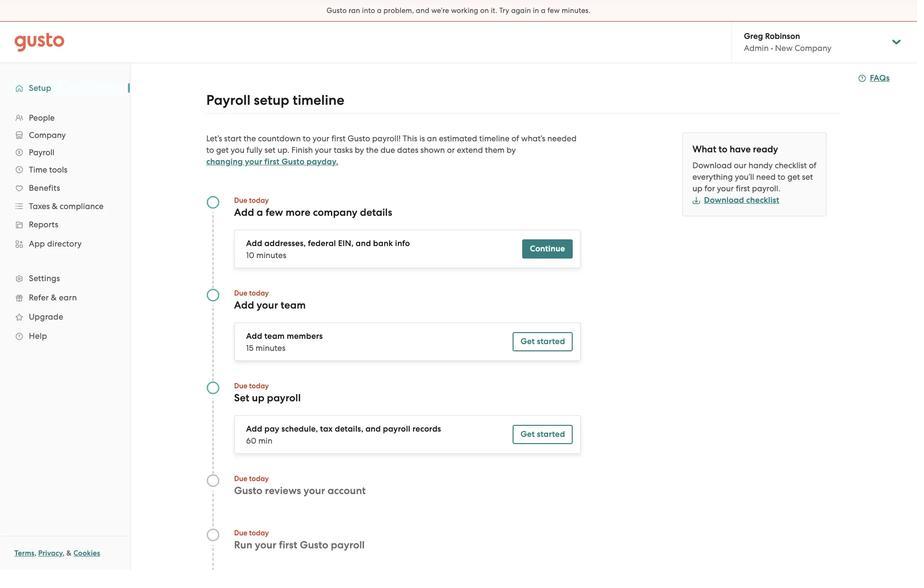 Task type: locate. For each thing, give the bounding box(es) containing it.
ein,
[[338, 239, 354, 249]]

1 get started from the top
[[521, 337, 565, 347]]

company down people in the left top of the page
[[29, 130, 66, 140]]

few inside due today add a few more company details
[[266, 206, 283, 219]]

and left the we're in the top of the page
[[416, 6, 430, 15]]

& left cookies
[[66, 549, 72, 558]]

to inside download our handy checklist of everything you'll need to get set up for your first payroll.
[[778, 172, 786, 182]]

our
[[734, 161, 747, 170]]

setup link
[[10, 79, 120, 97]]

, left cookies
[[63, 549, 65, 558]]

today for payroll
[[249, 382, 269, 391]]

1 vertical spatial checklist
[[747, 195, 780, 205]]

1 vertical spatial get started button
[[513, 425, 573, 445]]

get
[[521, 337, 535, 347], [521, 430, 535, 440]]

add for add pay schedule, tax details, and payroll records
[[246, 424, 262, 434]]

up inside download our handy checklist of everything you'll need to get set up for your first payroll.
[[693, 184, 703, 193]]

1 horizontal spatial up
[[693, 184, 703, 193]]

everything
[[693, 172, 733, 182]]

team inside add team members 15 minutes
[[264, 331, 285, 342]]

first up tasks
[[332, 134, 346, 143]]

1 horizontal spatial by
[[507, 145, 516, 155]]

today for few
[[249, 196, 269, 205]]

1 vertical spatial set
[[802, 172, 813, 182]]

1 horizontal spatial company
[[795, 43, 832, 53]]

admin
[[744, 43, 769, 53]]

reviews
[[265, 485, 301, 497]]

60
[[246, 436, 256, 446]]

0 vertical spatial payroll
[[206, 92, 251, 109]]

1 horizontal spatial ,
[[63, 549, 65, 558]]

0 vertical spatial of
[[512, 134, 519, 143]]

1 horizontal spatial of
[[809, 161, 817, 170]]

greg robinson admin • new company
[[744, 31, 832, 53]]

company right new
[[795, 43, 832, 53]]

1 vertical spatial started
[[537, 430, 565, 440]]

gusto ran into a problem, and we're working on it. try again in a few minutes.
[[327, 6, 591, 15]]

pay
[[264, 424, 279, 434]]

directory
[[47, 239, 82, 249]]

team up members
[[281, 299, 306, 312]]

1 vertical spatial minutes
[[256, 343, 286, 353]]

your inside download our handy checklist of everything you'll need to get set up for your first payroll.
[[717, 184, 734, 193]]

and right the ein,
[[356, 239, 371, 249]]

checklist
[[775, 161, 807, 170], [747, 195, 780, 205]]

first inside due today run your first gusto payroll
[[279, 539, 298, 552]]

payroll inside add pay schedule, tax details, and payroll records 60 min
[[383, 424, 411, 434]]

time
[[29, 165, 47, 175]]

minutes inside add team members 15 minutes
[[256, 343, 286, 353]]

today inside due today set up payroll
[[249, 382, 269, 391]]

what
[[693, 144, 717, 155]]

2 started from the top
[[537, 430, 565, 440]]

a inside due today add a few more company details
[[257, 206, 263, 219]]

payroll inside due today set up payroll
[[267, 392, 301, 405]]

3 due from the top
[[234, 382, 247, 391]]

& left the earn
[[51, 293, 57, 303]]

your right reviews
[[304, 485, 325, 497]]

0 horizontal spatial timeline
[[293, 92, 345, 109]]

a left 'more'
[[257, 206, 263, 219]]

payroll for run your first gusto payroll
[[331, 539, 365, 552]]

1 vertical spatial the
[[366, 145, 379, 155]]

by right them
[[507, 145, 516, 155]]

in
[[533, 6, 539, 15]]

the left due
[[366, 145, 379, 155]]

get started
[[521, 337, 565, 347], [521, 430, 565, 440]]

add inside add pay schedule, tax details, and payroll records 60 min
[[246, 424, 262, 434]]

due inside due today add a few more company details
[[234, 196, 247, 205]]

up
[[693, 184, 703, 193], [252, 392, 265, 405]]

2 circle blank image from the top
[[206, 529, 220, 542]]

1 circle blank image from the top
[[206, 474, 220, 488]]

few
[[548, 6, 560, 15], [266, 206, 283, 219]]

2 get from the top
[[521, 430, 535, 440]]

today down the changing your first gusto payday. button
[[249, 196, 269, 205]]

1 horizontal spatial set
[[802, 172, 813, 182]]

your up payday.
[[315, 145, 332, 155]]

0 horizontal spatial set
[[265, 145, 276, 155]]

your inside due today add your team
[[257, 299, 278, 312]]

checklist up need
[[775, 161, 807, 170]]

due
[[381, 145, 395, 155]]

due down 'changing' on the left
[[234, 196, 247, 205]]

0 vertical spatial get started
[[521, 337, 565, 347]]

up right set
[[252, 392, 265, 405]]

2 horizontal spatial payroll
[[383, 424, 411, 434]]

0 vertical spatial get
[[216, 145, 229, 155]]

the
[[244, 134, 256, 143], [366, 145, 379, 155]]

& for compliance
[[52, 202, 58, 211]]

due down 60
[[234, 475, 247, 483]]

gusto inside let's start the countdown to your first gusto payroll! this is an estimated                     timeline of what's needed to get you fully set up.
[[348, 134, 370, 143]]

& right taxes
[[52, 202, 58, 211]]

1 vertical spatial company
[[29, 130, 66, 140]]

details
[[360, 206, 392, 219]]

of
[[512, 134, 519, 143], [809, 161, 817, 170]]

0 horizontal spatial the
[[244, 134, 256, 143]]

2 get started from the top
[[521, 430, 565, 440]]

1 horizontal spatial get
[[788, 172, 800, 182]]

tools
[[49, 165, 67, 175]]

2 vertical spatial &
[[66, 549, 72, 558]]

set right need
[[802, 172, 813, 182]]

0 vertical spatial set
[[265, 145, 276, 155]]

gusto inside due today run your first gusto payroll
[[300, 539, 328, 552]]

greg
[[744, 31, 763, 41]]

2 vertical spatial payroll
[[331, 539, 365, 552]]

2 get started button from the top
[[513, 425, 573, 445]]

2 due from the top
[[234, 289, 247, 298]]

4 due from the top
[[234, 475, 247, 483]]

due today set up payroll
[[234, 382, 301, 405]]

timeline right setup at top
[[293, 92, 345, 109]]

1 vertical spatial &
[[51, 293, 57, 303]]

1 horizontal spatial timeline
[[479, 134, 510, 143]]

first inside download our handy checklist of everything you'll need to get set up for your first payroll.
[[736, 184, 750, 193]]

1 vertical spatial few
[[266, 206, 283, 219]]

today for first
[[249, 529, 269, 538]]

&
[[52, 202, 58, 211], [51, 293, 57, 303], [66, 549, 72, 558]]

today inside due today run your first gusto payroll
[[249, 529, 269, 538]]

0 vertical spatial circle blank image
[[206, 474, 220, 488]]

due for add your team
[[234, 289, 247, 298]]

and
[[416, 6, 430, 15], [356, 239, 371, 249], [366, 424, 381, 434]]

1 vertical spatial up
[[252, 392, 265, 405]]

to
[[303, 134, 311, 143], [719, 144, 728, 155], [206, 145, 214, 155], [778, 172, 786, 182]]

due up set
[[234, 382, 247, 391]]

0 vertical spatial download
[[693, 161, 732, 170]]

your right for
[[717, 184, 734, 193]]

0 horizontal spatial up
[[252, 392, 265, 405]]

your up finish
[[313, 134, 330, 143]]

0 vertical spatial and
[[416, 6, 430, 15]]

get started button
[[513, 332, 573, 352], [513, 425, 573, 445]]

due inside due today gusto reviews your account
[[234, 475, 247, 483]]

first down you'll
[[736, 184, 750, 193]]

working
[[451, 6, 479, 15]]

taxes & compliance button
[[10, 198, 120, 215]]

1 today from the top
[[249, 196, 269, 205]]

1 horizontal spatial the
[[366, 145, 379, 155]]

1 vertical spatial circle blank image
[[206, 529, 220, 542]]

0 horizontal spatial ,
[[34, 549, 36, 558]]

download up everything
[[693, 161, 732, 170]]

& inside taxes & compliance dropdown button
[[52, 202, 58, 211]]

tax
[[320, 424, 333, 434]]

timeline up them
[[479, 134, 510, 143]]

5 due from the top
[[234, 529, 247, 538]]

timeline inside let's start the countdown to your first gusto payroll! this is an estimated                     timeline of what's needed to get you fully set up.
[[479, 134, 510, 143]]

minutes
[[256, 251, 286, 260], [256, 343, 286, 353]]

1 vertical spatial and
[[356, 239, 371, 249]]

started for team
[[537, 337, 565, 347]]

countdown
[[258, 134, 301, 143]]

& inside refer & earn link
[[51, 293, 57, 303]]

1 vertical spatial get
[[788, 172, 800, 182]]

0 vertical spatial &
[[52, 202, 58, 211]]

up left for
[[693, 184, 703, 193]]

payroll inside dropdown button
[[29, 148, 54, 157]]

due
[[234, 196, 247, 205], [234, 289, 247, 298], [234, 382, 247, 391], [234, 475, 247, 483], [234, 529, 247, 538]]

add for add addresses, federal ein, and bank info
[[246, 239, 262, 249]]

minutes down addresses, in the top left of the page
[[256, 251, 286, 260]]

0 vertical spatial get
[[521, 337, 535, 347]]

0 horizontal spatial get
[[216, 145, 229, 155]]

estimated
[[439, 134, 477, 143]]

1 vertical spatial download
[[704, 195, 744, 205]]

list
[[0, 109, 130, 346]]

payroll up start
[[206, 92, 251, 109]]

of inside download our handy checklist of everything you'll need to get set up for your first payroll.
[[809, 161, 817, 170]]

first
[[332, 134, 346, 143], [264, 157, 280, 167], [736, 184, 750, 193], [279, 539, 298, 552]]

1 started from the top
[[537, 337, 565, 347]]

get
[[216, 145, 229, 155], [788, 172, 800, 182]]

a right into
[[377, 6, 382, 15]]

2 vertical spatial and
[[366, 424, 381, 434]]

5 today from the top
[[249, 529, 269, 538]]

1 horizontal spatial payroll
[[206, 92, 251, 109]]

add inside add team members 15 minutes
[[246, 331, 262, 342]]

1 horizontal spatial payroll
[[331, 539, 365, 552]]

refer & earn link
[[10, 289, 120, 306]]

by right tasks
[[355, 145, 364, 155]]

gusto navigation element
[[0, 63, 130, 361]]

0 horizontal spatial by
[[355, 145, 364, 155]]

minutes right 15
[[256, 343, 286, 353]]

0 horizontal spatial of
[[512, 134, 519, 143]]

ready
[[753, 144, 778, 155]]

due for run your first gusto payroll
[[234, 529, 247, 538]]

a for details
[[257, 206, 263, 219]]

settings
[[29, 274, 60, 283]]

, left privacy
[[34, 549, 36, 558]]

today up reviews
[[249, 475, 269, 483]]

due for set up payroll
[[234, 382, 247, 391]]

and right details,
[[366, 424, 381, 434]]

today down 10
[[249, 289, 269, 298]]

1 vertical spatial get
[[521, 430, 535, 440]]

today
[[249, 196, 269, 205], [249, 289, 269, 298], [249, 382, 269, 391], [249, 475, 269, 483], [249, 529, 269, 538]]

0 vertical spatial get started button
[[513, 332, 573, 352]]

add
[[234, 206, 254, 219], [246, 239, 262, 249], [234, 299, 254, 312], [246, 331, 262, 342], [246, 424, 262, 434]]

today up set
[[249, 382, 269, 391]]

0 vertical spatial few
[[548, 6, 560, 15]]

get started for team
[[521, 337, 565, 347]]

finish
[[292, 145, 313, 155]]

3 today from the top
[[249, 382, 269, 391]]

due inside due today add your team
[[234, 289, 247, 298]]

your inside due today gusto reviews your account
[[304, 485, 325, 497]]

1 vertical spatial timeline
[[479, 134, 510, 143]]

app
[[29, 239, 45, 249]]

tasks
[[334, 145, 353, 155]]

0 horizontal spatial a
[[257, 206, 263, 219]]

gusto inside finish your tasks by the due dates shown or extend them by changing your first gusto payday.
[[282, 157, 305, 167]]

1 vertical spatial team
[[264, 331, 285, 342]]

,
[[34, 549, 36, 558], [63, 549, 65, 558]]

0 vertical spatial payroll
[[267, 392, 301, 405]]

0 vertical spatial the
[[244, 134, 256, 143]]

today for team
[[249, 289, 269, 298]]

started
[[537, 337, 565, 347], [537, 430, 565, 440]]

company
[[313, 206, 358, 219]]

1 due from the top
[[234, 196, 247, 205]]

your
[[313, 134, 330, 143], [315, 145, 332, 155], [245, 157, 262, 167], [717, 184, 734, 193], [257, 299, 278, 312], [304, 485, 325, 497], [255, 539, 277, 552]]

company
[[795, 43, 832, 53], [29, 130, 66, 140]]

0 vertical spatial minutes
[[256, 251, 286, 260]]

due up "run"
[[234, 529, 247, 538]]

few left 'more'
[[266, 206, 283, 219]]

1 get started button from the top
[[513, 332, 573, 352]]

settings link
[[10, 270, 120, 287]]

and inside add addresses, federal ein, and bank info 10 minutes
[[356, 239, 371, 249]]

set up the changing your first gusto payday. button
[[265, 145, 276, 155]]

0 horizontal spatial few
[[266, 206, 283, 219]]

due inside due today set up payroll
[[234, 382, 247, 391]]

and inside add pay schedule, tax details, and payroll records 60 min
[[366, 424, 381, 434]]

payroll
[[267, 392, 301, 405], [383, 424, 411, 434], [331, 539, 365, 552]]

continue
[[530, 244, 565, 254]]

team left members
[[264, 331, 285, 342]]

payday.
[[307, 157, 338, 167]]

into
[[362, 6, 375, 15]]

set inside download our handy checklist of everything you'll need to get set up for your first payroll.
[[802, 172, 813, 182]]

fully
[[247, 145, 263, 155]]

your down fully
[[245, 157, 262, 167]]

due for add a few more company details
[[234, 196, 247, 205]]

changing
[[206, 157, 243, 167]]

first right "run"
[[279, 539, 298, 552]]

1 horizontal spatial a
[[377, 6, 382, 15]]

circle blank image
[[206, 474, 220, 488], [206, 529, 220, 542]]

try
[[499, 6, 509, 15]]

get inside let's start the countdown to your first gusto payroll! this is an estimated                     timeline of what's needed to get you fully set up.
[[216, 145, 229, 155]]

few right the in
[[548, 6, 560, 15]]

download down for
[[704, 195, 744, 205]]

today inside due today add your team
[[249, 289, 269, 298]]

0 horizontal spatial payroll
[[29, 148, 54, 157]]

0 vertical spatial team
[[281, 299, 306, 312]]

add inside due today add your team
[[234, 299, 254, 312]]

app directory link
[[10, 235, 120, 253]]

2 today from the top
[[249, 289, 269, 298]]

1 vertical spatial payroll
[[29, 148, 54, 157]]

taxes
[[29, 202, 50, 211]]

0 horizontal spatial payroll
[[267, 392, 301, 405]]

1 vertical spatial payroll
[[383, 424, 411, 434]]

faqs
[[870, 73, 890, 83]]

add inside add addresses, federal ein, and bank info 10 minutes
[[246, 239, 262, 249]]

get up 'changing' on the left
[[216, 145, 229, 155]]

the up fully
[[244, 134, 256, 143]]

to right need
[[778, 172, 786, 182]]

0 vertical spatial up
[[693, 184, 703, 193]]

0 vertical spatial checklist
[[775, 161, 807, 170]]

1 vertical spatial of
[[809, 161, 817, 170]]

get started button for set up payroll
[[513, 425, 573, 445]]

today for your
[[249, 475, 269, 483]]

0 vertical spatial company
[[795, 43, 832, 53]]

payroll inside due today run your first gusto payroll
[[331, 539, 365, 552]]

robinson
[[765, 31, 800, 41]]

download for download our handy checklist of everything you'll need to get set up for your first payroll.
[[693, 161, 732, 170]]

payroll
[[206, 92, 251, 109], [29, 148, 54, 157]]

a right the in
[[541, 6, 546, 15]]

members
[[287, 331, 323, 342]]

first down up.
[[264, 157, 280, 167]]

10
[[246, 251, 254, 260]]

payroll up the time
[[29, 148, 54, 157]]

1 vertical spatial get started
[[521, 430, 565, 440]]

0 horizontal spatial company
[[29, 130, 66, 140]]

your up add team members 15 minutes in the bottom left of the page
[[257, 299, 278, 312]]

4 today from the top
[[249, 475, 269, 483]]

your right "run"
[[255, 539, 277, 552]]

today up "run"
[[249, 529, 269, 538]]

get right need
[[788, 172, 800, 182]]

up inside due today set up payroll
[[252, 392, 265, 405]]

& for earn
[[51, 293, 57, 303]]

to left have
[[719, 144, 728, 155]]

is
[[420, 134, 425, 143]]

today inside due today gusto reviews your account
[[249, 475, 269, 483]]

1 get from the top
[[521, 337, 535, 347]]

0 vertical spatial started
[[537, 337, 565, 347]]

today inside due today add a few more company details
[[249, 196, 269, 205]]

checklist down 'payroll.'
[[747, 195, 780, 205]]

due down 10
[[234, 289, 247, 298]]

due inside due today run your first gusto payroll
[[234, 529, 247, 538]]

download inside download our handy checklist of everything you'll need to get set up for your first payroll.
[[693, 161, 732, 170]]



Task type: describe. For each thing, give the bounding box(es) containing it.
a for working
[[377, 6, 382, 15]]

2 by from the left
[[507, 145, 516, 155]]

records
[[413, 424, 441, 434]]

let's start the countdown to your first gusto payroll! this is an estimated                     timeline of what's needed to get you fully set up.
[[206, 134, 577, 155]]

first inside finish your tasks by the due dates shown or extend them by changing your first gusto payday.
[[264, 157, 280, 167]]

time tools
[[29, 165, 67, 175]]

schedule,
[[282, 424, 318, 434]]

run
[[234, 539, 253, 552]]

account
[[328, 485, 366, 497]]

this
[[403, 134, 418, 143]]

15
[[246, 343, 254, 353]]

help link
[[10, 328, 120, 345]]

minutes inside add addresses, federal ein, and bank info 10 minutes
[[256, 251, 286, 260]]

problem,
[[384, 6, 414, 15]]

time tools button
[[10, 161, 120, 178]]

start
[[224, 134, 242, 143]]

download checklist
[[704, 195, 780, 205]]

payroll for 60 min
[[383, 424, 411, 434]]

it.
[[491, 6, 498, 15]]

get for set up payroll
[[521, 430, 535, 440]]

refer & earn
[[29, 293, 77, 303]]

1 , from the left
[[34, 549, 36, 558]]

earn
[[59, 293, 77, 303]]

reports
[[29, 220, 58, 229]]

first inside let's start the countdown to your first gusto payroll! this is an estimated                     timeline of what's needed to get you fully set up.
[[332, 134, 346, 143]]

company inside 'greg robinson admin • new company'
[[795, 43, 832, 53]]

we're
[[431, 6, 449, 15]]

extend
[[457, 145, 483, 155]]

circle blank image for gusto
[[206, 474, 220, 488]]

upgrade
[[29, 312, 63, 322]]

•
[[771, 43, 773, 53]]

add for add team members
[[246, 331, 262, 342]]

1 horizontal spatial few
[[548, 6, 560, 15]]

federal
[[308, 239, 336, 249]]

and for problem,
[[416, 6, 430, 15]]

your inside let's start the countdown to your first gusto payroll! this is an estimated                     timeline of what's needed to get you fully set up.
[[313, 134, 330, 143]]

bank
[[373, 239, 393, 249]]

new
[[775, 43, 793, 53]]

setup
[[254, 92, 289, 109]]

the inside let's start the countdown to your first gusto payroll! this is an estimated                     timeline of what's needed to get you fully set up.
[[244, 134, 256, 143]]

2 horizontal spatial a
[[541, 6, 546, 15]]

home image
[[14, 32, 64, 52]]

cookies button
[[73, 548, 100, 559]]

due for gusto reviews your account
[[234, 475, 247, 483]]

you
[[231, 145, 245, 155]]

add addresses, federal ein, and bank info 10 minutes
[[246, 239, 410, 260]]

dates
[[397, 145, 419, 155]]

2 , from the left
[[63, 549, 65, 558]]

reports link
[[10, 216, 120, 233]]

checklist inside download our handy checklist of everything you'll need to get set up for your first payroll.
[[775, 161, 807, 170]]

payroll for payroll setup timeline
[[206, 92, 251, 109]]

set inside let's start the countdown to your first gusto payroll! this is an estimated                     timeline of what's needed to get you fully set up.
[[265, 145, 276, 155]]

faqs button
[[859, 73, 890, 84]]

terms , privacy , & cookies
[[14, 549, 100, 558]]

payroll!
[[372, 134, 401, 143]]

due today run your first gusto payroll
[[234, 529, 365, 552]]

terms
[[14, 549, 34, 558]]

refer
[[29, 293, 49, 303]]

payroll setup timeline
[[206, 92, 345, 109]]

benefits
[[29, 183, 60, 193]]

terms link
[[14, 549, 34, 558]]

due today add your team
[[234, 289, 306, 312]]

addresses,
[[264, 239, 306, 249]]

team inside due today add your team
[[281, 299, 306, 312]]

get started for payroll
[[521, 430, 565, 440]]

shown
[[421, 145, 445, 155]]

an
[[427, 134, 437, 143]]

set
[[234, 392, 250, 405]]

the inside finish your tasks by the due dates shown or extend them by changing your first gusto payday.
[[366, 145, 379, 155]]

continue button
[[522, 240, 573, 259]]

to up finish
[[303, 134, 311, 143]]

of inside let's start the countdown to your first gusto payroll! this is an estimated                     timeline of what's needed to get you fully set up.
[[512, 134, 519, 143]]

needed
[[548, 134, 577, 143]]

you'll
[[735, 172, 755, 182]]

changing your first gusto payday. button
[[206, 156, 338, 168]]

add team members 15 minutes
[[246, 331, 323, 353]]

payroll button
[[10, 144, 120, 161]]

payroll for payroll
[[29, 148, 54, 157]]

and for details,
[[366, 424, 381, 434]]

benefits link
[[10, 179, 120, 197]]

cookies
[[73, 549, 100, 558]]

or
[[447, 145, 455, 155]]

get inside download our handy checklist of everything you'll need to get set up for your first payroll.
[[788, 172, 800, 182]]

circle blank image for run
[[206, 529, 220, 542]]

need
[[757, 172, 776, 182]]

min
[[258, 436, 273, 446]]

get started button for add your team
[[513, 332, 573, 352]]

on
[[480, 6, 489, 15]]

details,
[[335, 424, 364, 434]]

your inside due today run your first gusto payroll
[[255, 539, 277, 552]]

have
[[730, 144, 751, 155]]

handy
[[749, 161, 773, 170]]

download our handy checklist of everything you'll need to get set up for your first payroll.
[[693, 161, 817, 193]]

add pay schedule, tax details, and payroll records 60 min
[[246, 424, 441, 446]]

let's
[[206, 134, 222, 143]]

gusto inside due today gusto reviews your account
[[234, 485, 263, 497]]

due today add a few more company details
[[234, 196, 392, 219]]

download for download checklist
[[704, 195, 744, 205]]

what to have ready
[[693, 144, 778, 155]]

list containing people
[[0, 109, 130, 346]]

1 by from the left
[[355, 145, 364, 155]]

started for payroll
[[537, 430, 565, 440]]

them
[[485, 145, 505, 155]]

setup
[[29, 83, 51, 93]]

up.
[[278, 145, 290, 155]]

get for add your team
[[521, 337, 535, 347]]

upgrade link
[[10, 308, 120, 326]]

add inside due today add a few more company details
[[234, 206, 254, 219]]

what's
[[521, 134, 546, 143]]

company inside dropdown button
[[29, 130, 66, 140]]

to down the let's
[[206, 145, 214, 155]]

privacy
[[38, 549, 63, 558]]

minutes.
[[562, 6, 591, 15]]

more
[[286, 206, 311, 219]]

0 vertical spatial timeline
[[293, 92, 345, 109]]

help
[[29, 331, 47, 341]]

due today gusto reviews your account
[[234, 475, 366, 497]]

taxes & compliance
[[29, 202, 104, 211]]



Task type: vqa. For each thing, say whether or not it's contained in the screenshot.
Domestic contractors at bottom left
no



